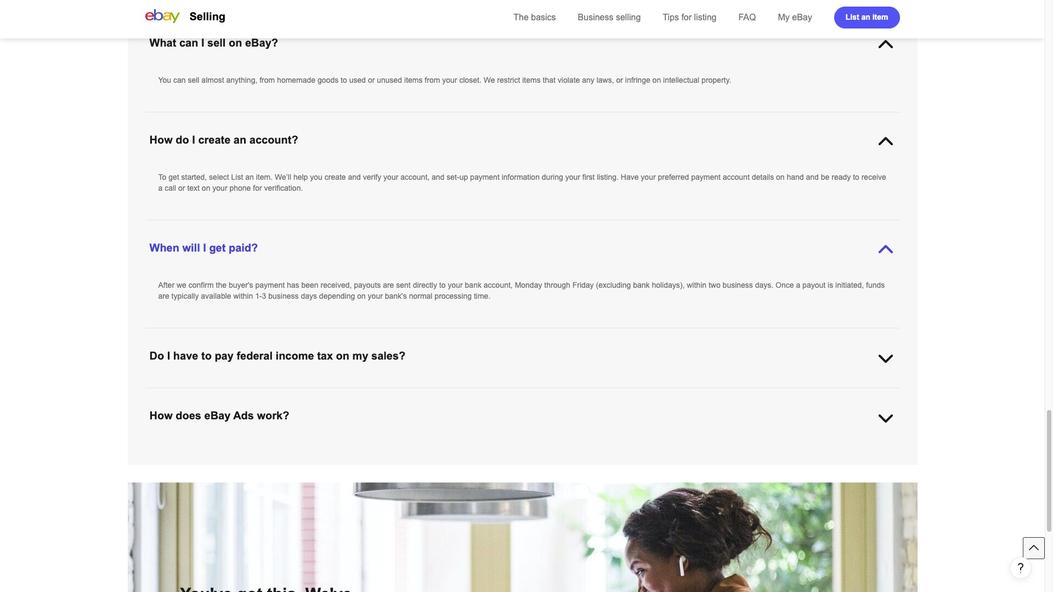 Task type: vqa. For each thing, say whether or not it's contained in the screenshot.
'lbs'
no



Task type: describe. For each thing, give the bounding box(es) containing it.
goods inside starting on jan 1, 2022, irs regulations require all businesses that process payments, including online marketplaces like ebay, to issue a form 1099-k for all sellers who receive $600 or more in sales. the new tax reporting requirement may impact your 2022 tax return that you may file in 2023. however, just because you receive a 1099-k doesn't automatically mean that you'll owe taxes on the amount reported on your 1099- k. only goods that are sold for a profit are considered taxable, so you won't owe any taxes on something you sell for less than what you paid for it. for example, if you bought a bike for $1,000 last year, and then sold it on ebay today for $700, that $700 you made would generally not be subject to income tax. check out our
[[186, 411, 207, 420]]

1 vertical spatial in
[[404, 400, 410, 409]]

1 may from the left
[[234, 400, 248, 409]]

items down advertising
[[385, 460, 403, 469]]

a up less
[[555, 400, 559, 409]]

tips for listing
[[663, 13, 717, 22]]

and left 'verify'
[[348, 173, 361, 182]]

doesn't
[[588, 400, 613, 409]]

to left pay
[[201, 350, 212, 362]]

or inside starting on jan 1, 2022, irs regulations require all businesses that process payments, including online marketplaces like ebay, to issue a form 1099-k for all sellers who receive $600 or more in sales. the new tax reporting requirement may impact your 2022 tax return that you may file in 2023. however, just because you receive a 1099-k doesn't automatically mean that you'll owe taxes on the amount reported on your 1099- k. only goods that are sold for a profit are considered taxable, so you won't owe any taxes on something you sell for less than what you paid for it. for example, if you bought a bike for $1,000 last year, and then sold it on ebay today for $700, that $700 you made would generally not be subject to income tax. check out our
[[782, 389, 789, 398]]

i right "do" at bottom
[[167, 350, 170, 362]]

infringe
[[625, 76, 651, 85]]

1 all from the left
[[323, 389, 330, 398]]

1 vertical spatial buyers
[[475, 460, 498, 469]]

1 horizontal spatial buyers
[[760, 449, 783, 458]]

days.
[[755, 281, 774, 290]]

year,
[[824, 411, 840, 420]]

1 horizontal spatial 1099-
[[648, 389, 667, 398]]

paid
[[621, 411, 636, 420]]

2 may from the left
[[376, 400, 390, 409]]

and up "learn"
[[610, 449, 623, 458]]

the inside starting on jan 1, 2022, irs regulations require all businesses that process payments, including online marketplaces like ebay, to issue a form 1099-k for all sellers who receive $600 or more in sales. the new tax reporting requirement may impact your 2022 tax return that you may file in 2023. however, just because you receive a 1099-k doesn't automatically mean that you'll owe taxes on the amount reported on your 1099- k. only goods that are sold for a profit are considered taxable, so you won't owe any taxes on something you sell for less than what you paid for it. for example, if you bought a bike for $1,000 last year, and then sold it on ebay today for $700, that $700 you made would generally not be subject to income tax. check out our
[[765, 400, 776, 409]]

0 vertical spatial goods
[[318, 76, 339, 85]]

and left set-
[[432, 173, 445, 182]]

that left violate
[[543, 76, 556, 85]]

1 vertical spatial owe
[[417, 411, 431, 420]]

interested
[[439, 460, 473, 469]]

does
[[176, 410, 201, 422]]

on left my
[[336, 350, 350, 362]]

your up the processing in the left of the page
[[448, 281, 463, 290]]

meaningful
[[486, 449, 523, 458]]

a left the bike
[[750, 411, 754, 420]]

be inside starting on jan 1, 2022, irs regulations require all businesses that process payments, including online marketplaces like ebay, to issue a form 1099-k for all sellers who receive $600 or more in sales. the new tax reporting requirement may impact your 2022 tax return that you may file in 2023. however, just because you receive a 1099-k doesn't automatically mean that you'll owe taxes on the amount reported on your 1099- k. only goods that are sold for a profit are considered taxable, so you won't owe any taxes on something you sell for less than what you paid for it. for example, if you bought a bike for $1,000 last year, and then sold it on ebay today for $700, that $700 you made would generally not be subject to income tax. check out our
[[403, 422, 411, 431]]

items down "then"
[[867, 449, 885, 458]]

when
[[150, 242, 179, 254]]

items right unused
[[404, 76, 423, 85]]

are up bank's
[[383, 281, 394, 290]]

preferred
[[658, 173, 689, 182]]

ebay right my
[[792, 13, 813, 22]]

is
[[828, 281, 834, 290]]

tools
[[423, 449, 439, 458]]

after we confirm the buyer's payment has been received, payouts are sent directly to your bank account, monday through friday (excluding bank holidays), within two business days. once a payout is initiated, funds are typically available within 1-3 business days depending on your bank's normal processing time.
[[158, 281, 885, 301]]

sell down selling
[[207, 37, 226, 49]]

payment inside after we confirm the buyer's payment has been received, payouts are sent directly to your bank account, monday through friday (excluding bank holidays), within two business days. once a payout is initiated, funds are typically available within 1-3 business days depending on your bank's normal processing time.
[[255, 281, 285, 290]]

2 from from the left
[[425, 76, 440, 85]]

you left paid
[[607, 411, 619, 420]]

can for you
[[173, 76, 186, 85]]

you right $700
[[298, 422, 311, 431]]

1 vertical spatial business
[[268, 292, 299, 301]]

how for how does ebay ads work?
[[150, 410, 173, 422]]

0 vertical spatial list
[[846, 12, 860, 21]]

a down impact
[[264, 411, 268, 420]]

what
[[588, 411, 605, 420]]

for left it.
[[638, 411, 647, 420]]

ads inside ebay ads can help you build your business on ebay with effective advertising tools that create a meaningful connection between you and ebay's global community of passionate buyers - and help you sell your items faster. stand out among billions of listings on ebay by putting your items in front of interested buyers no matter the size of your budget.
[[178, 449, 191, 458]]

because
[[482, 400, 511, 409]]

your up billions at bottom left
[[257, 449, 272, 458]]

generally
[[356, 422, 388, 431]]

i for sell
[[201, 37, 204, 49]]

do i have to pay federal income tax on my sales?
[[150, 350, 406, 362]]

or inside to get started, select list an item. we'll help you create and verify your account, and set-up payment information during your first listing. have your preferred payment account details on hand and be ready to receive a call or text on your phone for verification.
[[178, 184, 185, 193]]

your left first
[[566, 173, 580, 182]]

processing
[[435, 292, 472, 301]]

items right 'restrict'
[[523, 76, 541, 85]]

marketplaces
[[510, 389, 555, 398]]

your left closet.
[[442, 76, 457, 85]]

0 vertical spatial k
[[667, 389, 672, 398]]

by
[[332, 460, 340, 469]]

on down just
[[468, 411, 476, 420]]

and right -
[[790, 449, 803, 458]]

we
[[484, 76, 495, 85]]

0 horizontal spatial create
[[198, 134, 231, 146]]

that up example,
[[683, 400, 696, 409]]

of right community
[[712, 449, 719, 458]]

are down 2022
[[290, 411, 301, 420]]

work?
[[257, 410, 289, 422]]

.
[[656, 460, 658, 469]]

1 horizontal spatial within
[[687, 281, 707, 290]]

1 horizontal spatial get
[[209, 242, 226, 254]]

business
[[578, 13, 614, 22]]

1 bank from the left
[[465, 281, 482, 290]]

check
[[490, 422, 511, 431]]

reporting
[[158, 400, 189, 409]]

federal
[[237, 350, 273, 362]]

information
[[502, 173, 540, 182]]

to right subject
[[440, 422, 446, 431]]

ebay ads can help you build your business on ebay with effective advertising tools that create a meaningful connection between you and ebay's global community of passionate buyers - and help you sell your items faster. stand out among billions of listings on ebay by putting your items in front of interested buyers no matter the size of your budget.
[[158, 449, 885, 469]]

connection
[[525, 449, 563, 458]]

an inside to get started, select list an item. we'll help you create and verify your account, and set-up payment information during your first listing. have your preferred payment account details on hand and be ready to receive a call or text on your phone for verification.
[[245, 173, 254, 182]]

your down the between
[[572, 460, 587, 469]]

on down made
[[306, 449, 315, 458]]

ebay up faster.
[[158, 449, 176, 458]]

2 horizontal spatial payment
[[691, 173, 721, 182]]

passionate
[[721, 449, 758, 458]]

size
[[548, 460, 561, 469]]

a left form at the right of the page
[[621, 389, 625, 398]]

details
[[752, 173, 774, 182]]

depending
[[319, 292, 355, 301]]

you down year,
[[822, 449, 834, 458]]

0 vertical spatial business
[[723, 281, 753, 290]]

ebay up 'by'
[[317, 449, 335, 458]]

bank's
[[385, 292, 407, 301]]

sell inside ebay ads can help you build your business on ebay with effective advertising tools that create a meaningful connection between you and ebay's global community of passionate buyers - and help you sell your items faster. stand out among billions of listings on ebay by putting your items in front of interested buyers no matter the size of your budget.
[[836, 449, 848, 458]]

1 vertical spatial tax
[[872, 389, 883, 398]]

of down tools
[[431, 460, 437, 469]]

a inside to get started, select list an item. we'll help you create and verify your account, and set-up payment information during your first listing. have your preferred payment account details on hand and be ready to receive a call or text on your phone for verification.
[[158, 184, 163, 193]]

example,
[[671, 411, 702, 420]]

bike
[[757, 411, 771, 420]]

for up "mean"
[[674, 389, 683, 398]]

to get started, select list an item. we'll help you create and verify your account, and set-up payment information during your first listing. have your preferred payment account details on hand and be ready to receive a call or text on your phone for verification.
[[158, 173, 887, 193]]

jan
[[198, 389, 210, 398]]

unused
[[377, 76, 402, 85]]

last
[[810, 411, 821, 420]]

days
[[301, 292, 317, 301]]

effective
[[353, 449, 381, 458]]

restrict
[[497, 76, 520, 85]]

on left jan
[[187, 389, 195, 398]]

when will i get paid?
[[150, 242, 258, 254]]

requirement
[[191, 400, 232, 409]]

that down businesses
[[346, 400, 359, 409]]

learn more .
[[617, 460, 658, 469]]

starting
[[158, 389, 185, 398]]

on left hand
[[776, 173, 785, 182]]

sellers
[[695, 389, 718, 398]]

for
[[657, 411, 669, 420]]

on right listings
[[302, 460, 310, 469]]

that down profit
[[264, 422, 277, 431]]

the basics link
[[514, 13, 556, 22]]

the inside after we confirm the buyer's payment has been received, payouts are sent directly to your bank account, monday through friday (excluding bank holidays), within two business days. once a payout is initiated, funds are typically available within 1-3 business days depending on your bank's normal processing time.
[[216, 281, 227, 290]]

to
[[158, 173, 166, 182]]

a inside ebay ads can help you build your business on ebay with effective advertising tools that create a meaningful connection between you and ebay's global community of passionate buyers - and help you sell your items faster. stand out among billions of listings on ebay by putting your items in front of interested buyers no matter the size of your budget.
[[479, 449, 484, 458]]

in inside ebay ads can help you build your business on ebay with effective advertising tools that create a meaningful connection between you and ebay's global community of passionate buyers - and help you sell your items faster. stand out among billions of listings on ebay by putting your items in front of interested buyers no matter the size of your budget.
[[405, 460, 411, 469]]

(excluding
[[596, 281, 631, 290]]

to up doesn't
[[592, 389, 599, 398]]

sell left almost
[[188, 76, 199, 85]]

ebay inside starting on jan 1, 2022, irs regulations require all businesses that process payments, including online marketplaces like ebay, to issue a form 1099-k for all sellers who receive $600 or more in sales. the new tax reporting requirement may impact your 2022 tax return that you may file in 2023. however, just because you receive a 1099-k doesn't automatically mean that you'll owe taxes on the amount reported on your 1099- k. only goods that are sold for a profit are considered taxable, so you won't owe any taxes on something you sell for less than what you paid for it. for example, if you bought a bike for $1,000 last year, and then sold it on ebay today for $700, that $700 you made would generally not be subject to income tax. check out our
[[191, 422, 209, 431]]

you up budget.
[[596, 449, 608, 458]]

that left process at the left bottom
[[373, 389, 386, 398]]

during
[[542, 173, 563, 182]]

of right size
[[564, 460, 570, 469]]

selling
[[190, 10, 226, 22]]

you right so
[[382, 411, 394, 420]]

on up year,
[[836, 400, 845, 409]]

for right the bike
[[773, 411, 782, 420]]

up
[[460, 173, 468, 182]]

two
[[709, 281, 721, 290]]

between
[[565, 449, 594, 458]]

has
[[287, 281, 299, 290]]

on right infringe
[[653, 76, 661, 85]]

item.
[[256, 173, 273, 182]]

of left listings
[[268, 460, 274, 469]]

0 vertical spatial owe
[[718, 400, 732, 409]]

sell inside starting on jan 1, 2022, irs regulations require all businesses that process payments, including online marketplaces like ebay, to issue a form 1099-k for all sellers who receive $600 or more in sales. the new tax reporting requirement may impact your 2022 tax return that you may file in 2023. however, just because you receive a 1099-k doesn't automatically mean that you'll owe taxes on the amount reported on your 1099- k. only goods that are sold for a profit are considered taxable, so you won't owe any taxes on something you sell for less than what you paid for it. for example, if you bought a bike for $1,000 last year, and then sold it on ebay today for $700, that $700 you made would generally not be subject to income tax. check out our
[[531, 411, 542, 420]]

normal
[[409, 292, 433, 301]]

receive inside to get started, select list an item. we'll help you create and verify your account, and set-up payment information during your first listing. have your preferred payment account details on hand and be ready to receive a call or text on your phone for verification.
[[862, 173, 887, 182]]

0 horizontal spatial 1099-
[[561, 400, 581, 409]]

0 vertical spatial any
[[582, 76, 595, 85]]

get inside to get started, select list an item. we'll help you create and verify your account, and set-up payment information during your first listing. have your preferred payment account details on hand and be ready to receive a call or text on your phone for verification.
[[169, 173, 179, 182]]

out inside starting on jan 1, 2022, irs regulations require all businesses that process payments, including online marketplaces like ebay, to issue a form 1099-k for all sellers who receive $600 or more in sales. the new tax reporting requirement may impact your 2022 tax return that you may file in 2023. however, just because you receive a 1099-k doesn't automatically mean that you'll owe taxes on the amount reported on your 1099- k. only goods that are sold for a profit are considered taxable, so you won't owe any taxes on something you sell for less than what you paid for it. for example, if you bought a bike for $1,000 last year, and then sold it on ebay today for $700, that $700 you made would generally not be subject to income tax. check out our
[[514, 422, 524, 431]]

return
[[324, 400, 344, 409]]

laws,
[[597, 76, 614, 85]]

text
[[187, 184, 200, 193]]

are down after
[[158, 292, 169, 301]]

create inside ebay ads can help you build your business on ebay with effective advertising tools that create a meaningful connection between you and ebay's global community of passionate buyers - and help you sell your items faster. stand out among billions of listings on ebay by putting your items in front of interested buyers no matter the size of your budget.
[[456, 449, 477, 458]]

for down impact
[[253, 411, 262, 420]]

phone
[[230, 184, 251, 193]]

like
[[558, 389, 569, 398]]

0 vertical spatial in
[[811, 389, 817, 398]]

your down the effective
[[368, 460, 383, 469]]

holidays),
[[652, 281, 685, 290]]

stand
[[181, 460, 201, 469]]

build
[[239, 449, 255, 458]]

out inside ebay ads can help you build your business on ebay with effective advertising tools that create a meaningful connection between you and ebay's global community of passionate buyers - and help you sell your items faster. stand out among billions of listings on ebay by putting your items in front of interested buyers no matter the size of your budget.
[[204, 460, 214, 469]]

form
[[627, 389, 645, 398]]

faq link
[[739, 13, 756, 22]]

than
[[571, 411, 586, 420]]

we'll
[[275, 173, 291, 182]]

0 horizontal spatial the
[[514, 13, 529, 22]]

your down the new
[[847, 400, 862, 409]]

on up the bike
[[754, 400, 763, 409]]

my
[[353, 350, 368, 362]]

ready
[[832, 173, 851, 182]]

0 horizontal spatial taxes
[[447, 411, 466, 420]]

1 horizontal spatial sold
[[237, 411, 251, 420]]

mean
[[662, 400, 681, 409]]

to left used
[[341, 76, 347, 85]]

global
[[650, 449, 671, 458]]

homemade
[[277, 76, 316, 85]]



Task type: locate. For each thing, give the bounding box(es) containing it.
tax up considered
[[312, 400, 322, 409]]

1 horizontal spatial payment
[[470, 173, 500, 182]]

not
[[390, 422, 400, 431]]

my ebay link
[[778, 13, 813, 22]]

2 horizontal spatial help
[[805, 449, 820, 458]]

sold left it
[[158, 422, 172, 431]]

1 horizontal spatial owe
[[718, 400, 732, 409]]

how do i create an account?
[[150, 134, 298, 146]]

be down won't
[[403, 422, 411, 431]]

2 bank from the left
[[633, 281, 650, 290]]

0 horizontal spatial list
[[231, 173, 243, 182]]

an left the account?
[[234, 134, 246, 146]]

receive
[[862, 173, 887, 182], [736, 389, 761, 398], [528, 400, 552, 409]]

considered
[[303, 411, 341, 420]]

for down item.
[[253, 184, 262, 193]]

0 horizontal spatial out
[[204, 460, 214, 469]]

3
[[262, 292, 266, 301]]

0 horizontal spatial ads
[[178, 449, 191, 458]]

you right "we'll" in the top left of the page
[[310, 173, 323, 182]]

your down "then"
[[850, 449, 865, 458]]

help
[[294, 173, 308, 182], [207, 449, 222, 458], [805, 449, 820, 458]]

0 vertical spatial account,
[[401, 173, 430, 182]]

the
[[514, 13, 529, 22], [841, 389, 854, 398]]

0 horizontal spatial buyers
[[475, 460, 498, 469]]

1 vertical spatial the
[[765, 400, 776, 409]]

funds
[[866, 281, 885, 290]]

1 horizontal spatial may
[[376, 400, 390, 409]]

file
[[392, 400, 402, 409]]

bank
[[465, 281, 482, 290], [633, 281, 650, 290]]

0 horizontal spatial sold
[[158, 422, 172, 431]]

front
[[413, 460, 429, 469]]

1 how from the top
[[150, 134, 173, 146]]

your down payouts
[[368, 292, 383, 301]]

sold up $700,
[[237, 411, 251, 420]]

1 horizontal spatial k
[[667, 389, 672, 398]]

ebay down requirement
[[204, 410, 231, 422]]

1099- down like
[[561, 400, 581, 409]]

account, inside to get started, select list an item. we'll help you create and verify your account, and set-up payment information during your first listing. have your preferred payment account details on hand and be ready to receive a call or text on your phone for verification.
[[401, 173, 430, 182]]

may down irs
[[234, 400, 248, 409]]

be inside to get started, select list an item. we'll help you create and verify your account, and set-up payment information during your first listing. have your preferred payment account details on hand and be ready to receive a call or text on your phone for verification.
[[821, 173, 830, 182]]

0 vertical spatial be
[[821, 173, 830, 182]]

1 vertical spatial sold
[[158, 422, 172, 431]]

1 vertical spatial can
[[173, 76, 186, 85]]

just
[[468, 400, 480, 409]]

0 horizontal spatial bank
[[465, 281, 482, 290]]

within down buyer's
[[233, 292, 253, 301]]

1 vertical spatial account,
[[484, 281, 513, 290]]

2 all from the left
[[686, 389, 693, 398]]

we
[[177, 281, 186, 290]]

issue
[[601, 389, 619, 398]]

bank up time.
[[465, 281, 482, 290]]

get up call
[[169, 173, 179, 182]]

1,
[[212, 389, 219, 398]]

business
[[723, 281, 753, 290], [268, 292, 299, 301], [274, 449, 304, 458]]

1 vertical spatial create
[[325, 173, 346, 182]]

help right "we'll" in the top left of the page
[[294, 173, 308, 182]]

2 horizontal spatial receive
[[862, 173, 887, 182]]

0 vertical spatial how
[[150, 134, 173, 146]]

out right stand on the bottom left of page
[[204, 460, 214, 469]]

buyers left no
[[475, 460, 498, 469]]

0 vertical spatial receive
[[862, 173, 887, 182]]

1 horizontal spatial ads
[[233, 410, 254, 422]]

new
[[856, 389, 870, 398]]

2 vertical spatial in
[[405, 460, 411, 469]]

directly
[[413, 281, 437, 290]]

create inside to get started, select list an item. we'll help you create and verify your account, and set-up payment information during your first listing. have your preferred payment account details on hand and be ready to receive a call or text on your phone for verification.
[[325, 173, 346, 182]]

out
[[514, 422, 524, 431], [204, 460, 214, 469]]

0 vertical spatial the
[[216, 281, 227, 290]]

it.
[[649, 411, 655, 420]]

get left paid?
[[209, 242, 226, 254]]

k
[[667, 389, 672, 398], [581, 400, 586, 409]]

1 horizontal spatial out
[[514, 422, 524, 431]]

sales?
[[372, 350, 406, 362]]

you up among
[[224, 449, 236, 458]]

a left meaningful
[[479, 449, 484, 458]]

0 horizontal spatial get
[[169, 173, 179, 182]]

for left less
[[544, 411, 553, 420]]

taxes up bought in the right of the page
[[734, 400, 752, 409]]

the up available
[[216, 281, 227, 290]]

2022
[[292, 400, 309, 409]]

0 vertical spatial income
[[276, 350, 314, 362]]

friday
[[573, 281, 594, 290]]

an inside list an item link
[[862, 12, 871, 21]]

and left "then"
[[842, 411, 855, 420]]

1 horizontal spatial income
[[448, 422, 473, 431]]

1 horizontal spatial from
[[425, 76, 440, 85]]

0 horizontal spatial owe
[[417, 411, 431, 420]]

or right used
[[368, 76, 375, 85]]

sell up our
[[531, 411, 542, 420]]

buyers left -
[[760, 449, 783, 458]]

used
[[349, 76, 366, 85]]

1 vertical spatial any
[[433, 411, 445, 420]]

for right today
[[232, 422, 241, 431]]

2022,
[[221, 389, 240, 398]]

any down however,
[[433, 411, 445, 420]]

you'll
[[698, 400, 716, 409]]

subject
[[413, 422, 438, 431]]

on inside after we confirm the buyer's payment has been received, payouts are sent directly to your bank account, monday through friday (excluding bank holidays), within two business days. once a payout is initiated, funds are typically available within 1-3 business days depending on your bank's normal processing time.
[[357, 292, 366, 301]]

to inside after we confirm the buyer's payment has been received, payouts are sent directly to your bank account, monday through friday (excluding bank holidays), within two business days. once a payout is initiated, funds are typically available within 1-3 business days depending on your bank's normal processing time.
[[439, 281, 446, 290]]

sold
[[237, 411, 251, 420], [158, 422, 172, 431]]

0 horizontal spatial receive
[[528, 400, 552, 409]]

i for get
[[203, 242, 206, 254]]

you up so
[[361, 400, 374, 409]]

that inside ebay ads can help you build your business on ebay with effective advertising tools that create a meaningful connection between you and ebay's global community of passionate buyers - and help you sell your items faster. stand out among billions of listings on ebay by putting your items in front of interested buyers no matter the size of your budget.
[[441, 449, 454, 458]]

2 vertical spatial business
[[274, 449, 304, 458]]

the
[[216, 281, 227, 290], [765, 400, 776, 409], [535, 460, 546, 469]]

may up so
[[376, 400, 390, 409]]

i for create
[[192, 134, 195, 146]]

1 horizontal spatial the
[[841, 389, 854, 398]]

0 vertical spatial create
[[198, 134, 231, 146]]

1 vertical spatial goods
[[186, 411, 207, 420]]

listings
[[276, 460, 300, 469]]

1 horizontal spatial list
[[846, 12, 860, 21]]

listing.
[[597, 173, 619, 182]]

create
[[198, 134, 231, 146], [325, 173, 346, 182], [456, 449, 477, 458]]

2 vertical spatial an
[[245, 173, 254, 182]]

k down ebay,
[[581, 400, 586, 409]]

1 vertical spatial get
[[209, 242, 226, 254]]

list inside to get started, select list an item. we'll help you create and verify your account, and set-up payment information during your first listing. have your preferred payment account details on hand and be ready to receive a call or text on your phone for verification.
[[231, 173, 243, 182]]

receive right ready
[[862, 173, 887, 182]]

1099- up "then"
[[864, 400, 884, 409]]

0 horizontal spatial the
[[216, 281, 227, 290]]

you
[[310, 173, 323, 182], [361, 400, 374, 409], [513, 400, 526, 409], [382, 411, 394, 420], [516, 411, 529, 420], [607, 411, 619, 420], [710, 411, 722, 420], [298, 422, 311, 431], [224, 449, 236, 458], [596, 449, 608, 458], [822, 449, 834, 458]]

0 horizontal spatial all
[[323, 389, 330, 398]]

more
[[639, 460, 656, 469]]

1099- up "mean"
[[648, 389, 667, 398]]

or up "amount"
[[782, 389, 789, 398]]

businesses
[[333, 389, 371, 398]]

or right laws,
[[616, 76, 623, 85]]

k up "mean"
[[667, 389, 672, 398]]

taxes down however,
[[447, 411, 466, 420]]

and right hand
[[806, 173, 819, 182]]

from left closet.
[[425, 76, 440, 85]]

anything,
[[226, 76, 258, 85]]

you
[[158, 76, 171, 85]]

create left 'verify'
[[325, 173, 346, 182]]

can right what
[[179, 37, 198, 49]]

1 vertical spatial the
[[841, 389, 854, 398]]

your right 'verify'
[[384, 173, 399, 182]]

process
[[388, 389, 415, 398]]

0 horizontal spatial be
[[403, 422, 411, 431]]

account?
[[250, 134, 298, 146]]

for right tips
[[682, 13, 692, 22]]

0 horizontal spatial payment
[[255, 281, 285, 290]]

ebay left 'by'
[[312, 460, 330, 469]]

only
[[168, 411, 183, 420]]

2 horizontal spatial 1099-
[[864, 400, 884, 409]]

sent
[[396, 281, 411, 290]]

tax
[[317, 350, 333, 362], [872, 389, 883, 398], [312, 400, 322, 409]]

the inside starting on jan 1, 2022, irs regulations require all businesses that process payments, including online marketplaces like ebay, to issue a form 1099-k for all sellers who receive $600 or more in sales. the new tax reporting requirement may impact your 2022 tax return that you may file in 2023. however, just because you receive a 1099-k doesn't automatically mean that you'll owe taxes on the amount reported on your 1099- k. only goods that are sold for a profit are considered taxable, so you won't owe any taxes on something you sell for less than what you paid for it. for example, if you bought a bike for $1,000 last year, and then sold it on ebay today for $700, that $700 you made would generally not be subject to income tax. check out our
[[841, 389, 854, 398]]

2 horizontal spatial create
[[456, 449, 477, 458]]

business inside ebay ads can help you build your business on ebay with effective advertising tools that create a meaningful connection between you and ebay's global community of passionate buyers - and help you sell your items faster. stand out among billions of listings on ebay by putting your items in front of interested buyers no matter the size of your budget.
[[274, 449, 304, 458]]

0 horizontal spatial income
[[276, 350, 314, 362]]

you right "if" at the right of the page
[[710, 411, 722, 420]]

account
[[723, 173, 750, 182]]

faq
[[739, 13, 756, 22]]

to inside to get started, select list an item. we'll help you create and verify your account, and set-up payment information during your first listing. have your preferred payment account details on hand and be ready to receive a call or text on your phone for verification.
[[853, 173, 860, 182]]

2 vertical spatial the
[[535, 460, 546, 469]]

paid?
[[229, 242, 258, 254]]

including
[[455, 389, 485, 398]]

are up today
[[224, 411, 235, 420]]

0 vertical spatial taxes
[[734, 400, 752, 409]]

how
[[150, 134, 173, 146], [150, 410, 173, 422]]

1 horizontal spatial taxes
[[734, 400, 752, 409]]

to right ready
[[853, 173, 860, 182]]

any left laws,
[[582, 76, 595, 85]]

on right text
[[202, 184, 210, 193]]

learn
[[617, 460, 637, 469]]

receive right who
[[736, 389, 761, 398]]

you down the marketplaces
[[513, 400, 526, 409]]

1 vertical spatial k
[[581, 400, 586, 409]]

1 horizontal spatial all
[[686, 389, 693, 398]]

regulations
[[257, 389, 295, 398]]

tax right the new
[[872, 389, 883, 398]]

1 vertical spatial receive
[[736, 389, 761, 398]]

list an item
[[846, 12, 889, 21]]

and inside starting on jan 1, 2022, irs regulations require all businesses that process payments, including online marketplaces like ebay, to issue a form 1099-k for all sellers who receive $600 or more in sales. the new tax reporting requirement may impact your 2022 tax return that you may file in 2023. however, just because you receive a 1099-k doesn't automatically mean that you'll owe taxes on the amount reported on your 1099- k. only goods that are sold for a profit are considered taxable, so you won't owe any taxes on something you sell for less than what you paid for it. for example, if you bought a bike for $1,000 last year, and then sold it on ebay today for $700, that $700 you made would generally not be subject to income tax. check out our
[[842, 411, 855, 420]]

budget.
[[589, 460, 615, 469]]

0 horizontal spatial help
[[207, 449, 222, 458]]

your down select
[[213, 184, 227, 193]]

how for how do i create an account?
[[150, 134, 173, 146]]

2 vertical spatial create
[[456, 449, 477, 458]]

be
[[821, 173, 830, 182], [403, 422, 411, 431]]

0 vertical spatial an
[[862, 12, 871, 21]]

that down requirement
[[209, 411, 222, 420]]

2 vertical spatial can
[[193, 449, 205, 458]]

1 vertical spatial out
[[204, 460, 214, 469]]

business up listings
[[274, 449, 304, 458]]

your up profit
[[275, 400, 290, 409]]

1 horizontal spatial the
[[535, 460, 546, 469]]

available
[[201, 292, 231, 301]]

property.
[[702, 76, 732, 85]]

0 vertical spatial tax
[[317, 350, 333, 362]]

to up the processing in the left of the page
[[439, 281, 446, 290]]

ebay's
[[625, 449, 648, 458]]

owe down 2023.
[[417, 411, 431, 420]]

can for what
[[179, 37, 198, 49]]

help, opens dialogs image
[[1016, 563, 1027, 574]]

0 horizontal spatial account,
[[401, 173, 430, 182]]

1 vertical spatial be
[[403, 422, 411, 431]]

1099-
[[648, 389, 667, 398], [561, 400, 581, 409], [864, 400, 884, 409]]

1 vertical spatial ads
[[178, 449, 191, 458]]

an up phone
[[245, 173, 254, 182]]

help inside to get started, select list an item. we'll help you create and verify your account, and set-up payment information during your first listing. have your preferred payment account details on hand and be ready to receive a call or text on your phone for verification.
[[294, 173, 308, 182]]

1 vertical spatial an
[[234, 134, 246, 146]]

on right it
[[181, 422, 189, 431]]

account, inside after we confirm the buyer's payment has been received, payouts are sent directly to your bank account, monday through friday (excluding bank holidays), within two business days. once a payout is initiated, funds are typically available within 1-3 business days depending on your bank's normal processing time.
[[484, 281, 513, 290]]

2 vertical spatial receive
[[528, 400, 552, 409]]

typically
[[172, 292, 199, 301]]

to
[[341, 76, 347, 85], [853, 173, 860, 182], [439, 281, 446, 290], [201, 350, 212, 362], [592, 389, 599, 398], [440, 422, 446, 431]]

call
[[165, 184, 176, 193]]

profit
[[271, 411, 288, 420]]

1 vertical spatial how
[[150, 410, 173, 422]]

monday
[[515, 281, 542, 290]]

1 horizontal spatial create
[[325, 173, 346, 182]]

the inside ebay ads can help you build your business on ebay with effective advertising tools that create a meaningful connection between you and ebay's global community of passionate buyers - and help you sell your items faster. stand out among billions of listings on ebay by putting your items in front of interested buyers no matter the size of your budget.
[[535, 460, 546, 469]]

1 horizontal spatial be
[[821, 173, 830, 182]]

tips
[[663, 13, 679, 22]]

2 vertical spatial tax
[[312, 400, 322, 409]]

0 horizontal spatial goods
[[186, 411, 207, 420]]

1 vertical spatial taxes
[[447, 411, 466, 420]]

on left the ebay?
[[229, 37, 242, 49]]

from
[[260, 76, 275, 85], [425, 76, 440, 85]]

1 horizontal spatial bank
[[633, 281, 650, 290]]

account, up time.
[[484, 281, 513, 290]]

however,
[[434, 400, 466, 409]]

your right have
[[641, 173, 656, 182]]

sales.
[[819, 389, 839, 398]]

within left two at the right top of page
[[687, 281, 707, 290]]

0 vertical spatial buyers
[[760, 449, 783, 458]]

0 horizontal spatial any
[[433, 411, 445, 420]]

2 how from the top
[[150, 410, 173, 422]]

0 horizontal spatial k
[[581, 400, 586, 409]]

an left item
[[862, 12, 871, 21]]

all left sellers
[[686, 389, 693, 398]]

list left item
[[846, 12, 860, 21]]

ebay
[[792, 13, 813, 22], [204, 410, 231, 422], [191, 422, 209, 431], [158, 449, 176, 458], [317, 449, 335, 458], [312, 460, 330, 469]]

goods down requirement
[[186, 411, 207, 420]]

1 from from the left
[[260, 76, 275, 85]]

for inside to get started, select list an item. we'll help you create and verify your account, and set-up payment information during your first listing. have your preferred payment account details on hand and be ready to receive a call or text on your phone for verification.
[[253, 184, 262, 193]]

a inside after we confirm the buyer's payment has been received, payouts are sent directly to your bank account, monday through friday (excluding bank holidays), within two business days. once a payout is initiated, funds are typically available within 1-3 business days depending on your bank's normal processing time.
[[796, 281, 801, 290]]

business selling link
[[578, 13, 641, 22]]

0 vertical spatial the
[[514, 13, 529, 22]]

in
[[811, 389, 817, 398], [404, 400, 410, 409], [405, 460, 411, 469]]

you inside to get started, select list an item. we'll help you create and verify your account, and set-up payment information during your first listing. have your preferred payment account details on hand and be ready to receive a call or text on your phone for verification.
[[310, 173, 323, 182]]

0 vertical spatial within
[[687, 281, 707, 290]]

help right -
[[805, 449, 820, 458]]

1 vertical spatial within
[[233, 292, 253, 301]]

in up reported
[[811, 389, 817, 398]]

income inside starting on jan 1, 2022, irs regulations require all businesses that process payments, including online marketplaces like ebay, to issue a form 1099-k for all sellers who receive $600 or more in sales. the new tax reporting requirement may impact your 2022 tax return that you may file in 2023. however, just because you receive a 1099-k doesn't automatically mean that you'll owe taxes on the amount reported on your 1099- k. only goods that are sold for a profit are considered taxable, so you won't owe any taxes on something you sell for less than what you paid for it. for example, if you bought a bike for $1,000 last year, and then sold it on ebay today for $700, that $700 you made would generally not be subject to income tax. check out our
[[448, 422, 473, 431]]

account, left set-
[[401, 173, 430, 182]]

tax.
[[475, 422, 488, 431]]

tax left my
[[317, 350, 333, 362]]

1 horizontal spatial receive
[[736, 389, 761, 398]]

payment
[[470, 173, 500, 182], [691, 173, 721, 182], [255, 281, 285, 290]]

my ebay
[[778, 13, 813, 22]]

0 vertical spatial out
[[514, 422, 524, 431]]

$600
[[763, 389, 780, 398]]

initiated,
[[836, 281, 864, 290]]

any inside starting on jan 1, 2022, irs regulations require all businesses that process payments, including online marketplaces like ebay, to issue a form 1099-k for all sellers who receive $600 or more in sales. the new tax reporting requirement may impact your 2022 tax return that you may file in 2023. however, just because you receive a 1099-k doesn't automatically mean that you'll owe taxes on the amount reported on your 1099- k. only goods that are sold for a profit are considered taxable, so you won't owe any taxes on something you sell for less than what you paid for it. for example, if you bought a bike for $1,000 last year, and then sold it on ebay today for $700, that $700 you made would generally not be subject to income tax. check out our
[[433, 411, 445, 420]]

through
[[545, 281, 571, 290]]

automatically
[[615, 400, 660, 409]]

0 horizontal spatial within
[[233, 292, 253, 301]]

0 vertical spatial ads
[[233, 410, 254, 422]]

0 horizontal spatial from
[[260, 76, 275, 85]]

will
[[182, 242, 200, 254]]

1 vertical spatial income
[[448, 422, 473, 431]]

can inside ebay ads can help you build your business on ebay with effective advertising tools that create a meaningful connection between you and ebay's global community of passionate buyers - and help you sell your items faster. stand out among billions of listings on ebay by putting your items in front of interested buyers no matter the size of your budget.
[[193, 449, 205, 458]]

you up our
[[516, 411, 529, 420]]

a
[[158, 184, 163, 193], [796, 281, 801, 290], [621, 389, 625, 398], [555, 400, 559, 409], [264, 411, 268, 420], [750, 411, 754, 420], [479, 449, 484, 458]]

if
[[704, 411, 708, 420]]



